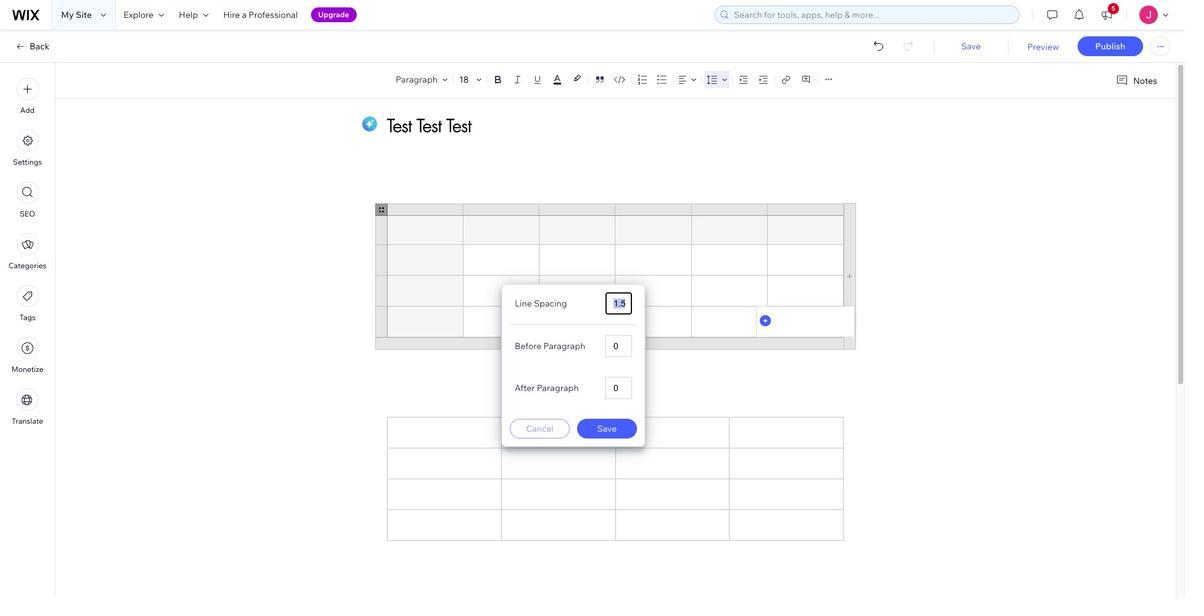 Task type: describe. For each thing, give the bounding box(es) containing it.
paragraph for after paragraph
[[537, 383, 579, 394]]

hire a professional link
[[216, 0, 305, 30]]

Add a Catchy Title text field
[[387, 114, 830, 137]]

1 horizontal spatial save
[[961, 41, 981, 52]]

add
[[20, 106, 35, 115]]

monetize button
[[12, 337, 43, 374]]

1 vertical spatial save
[[597, 424, 617, 435]]

cancel button
[[510, 419, 570, 439]]

5
[[1112, 4, 1116, 12]]

notes button
[[1112, 72, 1161, 89]]

seo button
[[16, 182, 39, 219]]

menu containing add
[[0, 70, 55, 433]]

my
[[61, 9, 74, 20]]

categories button
[[9, 233, 46, 270]]

5 button
[[1093, 0, 1121, 30]]

upgrade button
[[311, 7, 357, 22]]

help
[[179, 9, 198, 20]]

1 vertical spatial save button
[[577, 419, 637, 439]]

back
[[30, 41, 49, 52]]

translate
[[12, 417, 43, 426]]

categories
[[9, 261, 46, 270]]

paragraph inside button
[[396, 74, 438, 85]]

settings button
[[13, 130, 42, 167]]

publish button
[[1078, 36, 1143, 56]]

back button
[[15, 41, 49, 52]]

publish
[[1096, 41, 1126, 52]]

small plus button
[[760, 316, 771, 327]]

add button
[[16, 78, 39, 115]]

notes
[[1134, 75, 1158, 86]]



Task type: locate. For each thing, give the bounding box(es) containing it.
explore
[[123, 9, 154, 20]]

translate button
[[12, 389, 43, 426]]

tags button
[[16, 285, 39, 322]]

seo
[[20, 209, 35, 219]]

a
[[242, 9, 247, 20]]

my site
[[61, 9, 92, 20]]

line
[[515, 298, 532, 309]]

before
[[515, 341, 542, 352]]

0 horizontal spatial save
[[597, 424, 617, 435]]

after
[[515, 383, 535, 394]]

tags
[[19, 313, 36, 322]]

help button
[[172, 0, 216, 30]]

0 vertical spatial save button
[[946, 41, 996, 52]]

settings
[[13, 157, 42, 167]]

None number field
[[606, 293, 632, 315], [606, 335, 632, 357], [606, 377, 632, 399], [606, 293, 632, 315], [606, 335, 632, 357], [606, 377, 632, 399]]

save button
[[946, 41, 996, 52], [577, 419, 637, 439]]

1 horizontal spatial save button
[[946, 41, 996, 52]]

site
[[76, 9, 92, 20]]

after paragraph
[[515, 383, 579, 394]]

small plus image
[[760, 316, 771, 327]]

line spacing
[[515, 298, 567, 309]]

Search for tools, apps, help & more... field
[[730, 6, 1016, 23]]

paragraph left font size field
[[396, 74, 438, 85]]

menu
[[0, 70, 55, 433]]

paragraph right after
[[537, 383, 579, 394]]

hire
[[223, 9, 240, 20]]

preview button
[[1028, 41, 1060, 52]]

1 vertical spatial paragraph
[[544, 341, 586, 352]]

before paragraph
[[515, 341, 586, 352]]

monetize
[[12, 365, 43, 374]]

2 vertical spatial paragraph
[[537, 383, 579, 394]]

0 horizontal spatial save button
[[577, 419, 637, 439]]

preview
[[1028, 41, 1060, 52]]

paragraph
[[396, 74, 438, 85], [544, 341, 586, 352], [537, 383, 579, 394]]

0 vertical spatial save
[[961, 41, 981, 52]]

Font Size field
[[458, 73, 472, 86]]

professional
[[249, 9, 298, 20]]

paragraph for before paragraph
[[544, 341, 586, 352]]

paragraph right before
[[544, 341, 586, 352]]

cancel
[[526, 424, 554, 435]]

hire a professional
[[223, 9, 298, 20]]

upgrade
[[318, 10, 349, 19]]

0 vertical spatial paragraph
[[396, 74, 438, 85]]

paragraph button
[[393, 71, 450, 88]]

spacing
[[534, 298, 567, 309]]

save
[[961, 41, 981, 52], [597, 424, 617, 435]]



Task type: vqa. For each thing, say whether or not it's contained in the screenshot.
bottom Reports
no



